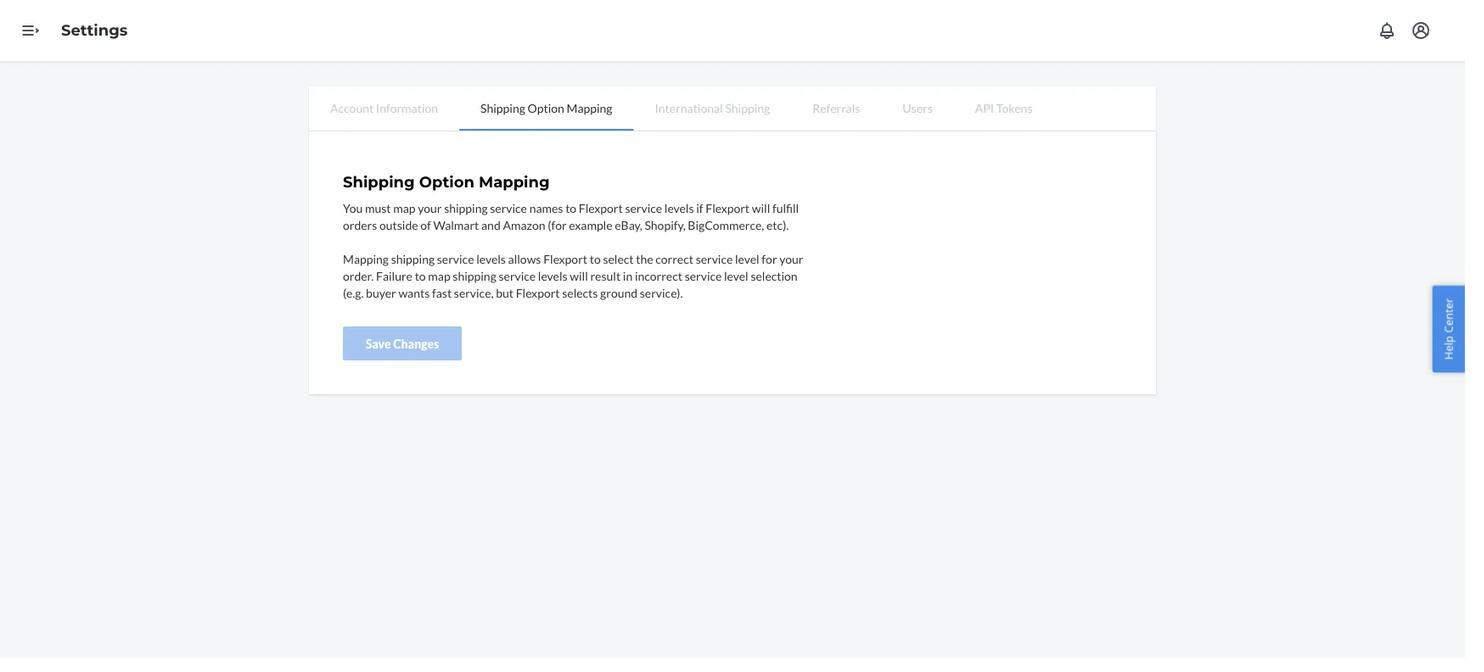 Task type: locate. For each thing, give the bounding box(es) containing it.
shipping option mapping tab
[[459, 87, 634, 131]]

shipping option mapping
[[481, 101, 612, 115], [343, 173, 550, 191]]

ground
[[600, 285, 638, 300]]

2 vertical spatial to
[[415, 269, 426, 283]]

levels up selects
[[538, 269, 568, 283]]

open account menu image
[[1411, 20, 1431, 41]]

outside
[[379, 218, 418, 232]]

0 horizontal spatial map
[[393, 201, 416, 215]]

0 vertical spatial to
[[565, 201, 577, 215]]

save changes button
[[343, 327, 462, 361]]

1 vertical spatial option
[[419, 173, 474, 191]]

select
[[603, 252, 634, 266]]

1 horizontal spatial to
[[565, 201, 577, 215]]

1 horizontal spatial your
[[779, 252, 803, 266]]

1 horizontal spatial map
[[428, 269, 450, 283]]

will inside you must map your shipping service names to flexport service levels if flexport will fulfill orders outside of walmart and amazon (for example ebay, shopify, bigcommerce, etc).
[[752, 201, 770, 215]]

to up wants
[[415, 269, 426, 283]]

1 vertical spatial shipping option mapping
[[343, 173, 550, 191]]

level left for at top
[[735, 252, 759, 266]]

2 horizontal spatial levels
[[665, 201, 694, 215]]

0 horizontal spatial to
[[415, 269, 426, 283]]

users tab
[[881, 87, 954, 129]]

1 horizontal spatial will
[[752, 201, 770, 215]]

1 vertical spatial map
[[428, 269, 450, 283]]

open navigation image
[[20, 20, 41, 41]]

flexport down (for
[[543, 252, 587, 266]]

map up outside
[[393, 201, 416, 215]]

must
[[365, 201, 391, 215]]

2 vertical spatial mapping
[[343, 252, 389, 266]]

1 vertical spatial mapping
[[479, 173, 550, 191]]

failure
[[376, 269, 413, 283]]

shipping up failure
[[391, 252, 435, 266]]

map inside you must map your shipping service names to flexport service levels if flexport will fulfill orders outside of walmart and amazon (for example ebay, shopify, bigcommerce, etc).
[[393, 201, 416, 215]]

1 horizontal spatial shipping
[[481, 101, 525, 115]]

levels left if
[[665, 201, 694, 215]]

selects
[[562, 285, 598, 300]]

0 horizontal spatial mapping
[[343, 252, 389, 266]]

shipping
[[481, 101, 525, 115], [725, 101, 770, 115], [343, 173, 415, 191]]

0 vertical spatial shipping option mapping
[[481, 101, 612, 115]]

account information tab
[[309, 87, 459, 129]]

incorrect
[[635, 269, 682, 283]]

0 vertical spatial mapping
[[567, 101, 612, 115]]

flexport
[[579, 201, 623, 215], [706, 201, 750, 215], [543, 252, 587, 266], [516, 285, 560, 300]]

0 vertical spatial will
[[752, 201, 770, 215]]

to
[[565, 201, 577, 215], [590, 252, 601, 266], [415, 269, 426, 283]]

service
[[490, 201, 527, 215], [625, 201, 662, 215], [437, 252, 474, 266], [696, 252, 733, 266], [499, 269, 536, 283], [685, 269, 722, 283]]

your right for at top
[[779, 252, 803, 266]]

map up fast
[[428, 269, 450, 283]]

mapping
[[567, 101, 612, 115], [479, 173, 550, 191], [343, 252, 389, 266]]

0 vertical spatial your
[[418, 201, 442, 215]]

etc).
[[767, 218, 789, 232]]

levels
[[665, 201, 694, 215], [476, 252, 506, 266], [538, 269, 568, 283]]

your up "of"
[[418, 201, 442, 215]]

1 vertical spatial your
[[779, 252, 803, 266]]

1 vertical spatial levels
[[476, 252, 506, 266]]

0 horizontal spatial levels
[[476, 252, 506, 266]]

service down correct
[[685, 269, 722, 283]]

1 vertical spatial to
[[590, 252, 601, 266]]

account
[[330, 101, 374, 115]]

service down the walmart
[[437, 252, 474, 266]]

order.
[[343, 269, 374, 283]]

will inside the mapping shipping service levels allows flexport to select the correct service level for your order.                 failure to map shipping service levels will result in incorrect service level selection (e.g. buyer wants fast service, but flexport selects ground service).
[[570, 269, 588, 283]]

shipping inside you must map your shipping service names to flexport service levels if flexport will fulfill orders outside of walmart and amazon (for example ebay, shopify, bigcommerce, etc).
[[444, 201, 488, 215]]

orders
[[343, 218, 377, 232]]

mapping inside tab
[[567, 101, 612, 115]]

levels inside you must map your shipping service names to flexport service levels if flexport will fulfill orders outside of walmart and amazon (for example ebay, shopify, bigcommerce, etc).
[[665, 201, 694, 215]]

shopify,
[[645, 218, 686, 232]]

referrals
[[813, 101, 860, 115]]

service up amazon
[[490, 201, 527, 215]]

1 vertical spatial will
[[570, 269, 588, 283]]

0 vertical spatial map
[[393, 201, 416, 215]]

0 vertical spatial option
[[528, 101, 564, 115]]

0 vertical spatial shipping
[[444, 201, 488, 215]]

level left selection
[[724, 269, 748, 283]]

0 horizontal spatial your
[[418, 201, 442, 215]]

2 horizontal spatial to
[[590, 252, 601, 266]]

of
[[420, 218, 431, 232]]

help center button
[[1432, 286, 1465, 373]]

to up result
[[590, 252, 601, 266]]

levels left allows
[[476, 252, 506, 266]]

0 horizontal spatial will
[[570, 269, 588, 283]]

your inside the mapping shipping service levels allows flexport to select the correct service level for your order.                 failure to map shipping service levels will result in incorrect service level selection (e.g. buyer wants fast service, but flexport selects ground service).
[[779, 252, 803, 266]]

0 vertical spatial levels
[[665, 201, 694, 215]]

2 horizontal spatial mapping
[[567, 101, 612, 115]]

2 vertical spatial shipping
[[453, 269, 496, 283]]

level
[[735, 252, 759, 266], [724, 269, 748, 283]]

save changes
[[366, 336, 439, 351]]

1 horizontal spatial option
[[528, 101, 564, 115]]

international shipping tab
[[634, 87, 791, 129]]

will up selects
[[570, 269, 588, 283]]

international
[[655, 101, 723, 115]]

1 horizontal spatial levels
[[538, 269, 568, 283]]

shipping up the walmart
[[444, 201, 488, 215]]

shipping up the service,
[[453, 269, 496, 283]]

tab list
[[309, 87, 1156, 132]]

example
[[569, 218, 613, 232]]

shipping option mapping inside tab
[[481, 101, 612, 115]]

save
[[366, 336, 391, 351]]

flexport up 'bigcommerce,'
[[706, 201, 750, 215]]

1 vertical spatial level
[[724, 269, 748, 283]]

will
[[752, 201, 770, 215], [570, 269, 588, 283]]

map
[[393, 201, 416, 215], [428, 269, 450, 283]]

2 horizontal spatial shipping
[[725, 101, 770, 115]]

your
[[418, 201, 442, 215], [779, 252, 803, 266]]

for
[[762, 252, 777, 266]]

to up (for
[[565, 201, 577, 215]]

to inside you must map your shipping service names to flexport service levels if flexport will fulfill orders outside of walmart and amazon (for example ebay, shopify, bigcommerce, etc).
[[565, 201, 577, 215]]

changes
[[393, 336, 439, 351]]

ebay,
[[615, 218, 642, 232]]

you must map your shipping service names to flexport service levels if flexport will fulfill orders outside of walmart and amazon (for example ebay, shopify, bigcommerce, etc).
[[343, 201, 799, 232]]

shipping
[[444, 201, 488, 215], [391, 252, 435, 266], [453, 269, 496, 283]]

(e.g.
[[343, 285, 364, 300]]

the
[[636, 252, 653, 266]]

option
[[528, 101, 564, 115], [419, 173, 474, 191]]

option inside tab
[[528, 101, 564, 115]]

will up etc).
[[752, 201, 770, 215]]



Task type: describe. For each thing, give the bounding box(es) containing it.
but
[[496, 285, 514, 300]]

mapping inside the mapping shipping service levels allows flexport to select the correct service level for your order.                 failure to map shipping service levels will result in incorrect service level selection (e.g. buyer wants fast service, but flexport selects ground service).
[[343, 252, 389, 266]]

api
[[975, 101, 994, 115]]

in
[[623, 269, 633, 283]]

walmart
[[433, 218, 479, 232]]

fulfill
[[772, 201, 799, 215]]

your inside you must map your shipping service names to flexport service levels if flexport will fulfill orders outside of walmart and amazon (for example ebay, shopify, bigcommerce, etc).
[[418, 201, 442, 215]]

you
[[343, 201, 363, 215]]

help
[[1441, 336, 1456, 360]]

0 vertical spatial level
[[735, 252, 759, 266]]

open notifications image
[[1377, 20, 1397, 41]]

service down allows
[[499, 269, 536, 283]]

api tokens
[[975, 101, 1033, 115]]

shipping inside tab
[[481, 101, 525, 115]]

bigcommerce,
[[688, 218, 764, 232]]

and
[[481, 218, 501, 232]]

help center
[[1441, 299, 1456, 360]]

tab list containing account information
[[309, 87, 1156, 132]]

service down 'bigcommerce,'
[[696, 252, 733, 266]]

if
[[696, 201, 703, 215]]

users
[[903, 101, 933, 115]]

referrals tab
[[791, 87, 881, 129]]

0 horizontal spatial option
[[419, 173, 474, 191]]

buyer
[[366, 285, 396, 300]]

mapping shipping service levels allows flexport to select the correct service level for your order.                 failure to map shipping service levels will result in incorrect service level selection (e.g. buyer wants fast service, but flexport selects ground service).
[[343, 252, 803, 300]]

0 horizontal spatial shipping
[[343, 173, 415, 191]]

1 horizontal spatial mapping
[[479, 173, 550, 191]]

center
[[1441, 299, 1456, 333]]

2 vertical spatial levels
[[538, 269, 568, 283]]

correct
[[656, 252, 694, 266]]

flexport right 'but'
[[516, 285, 560, 300]]

wants
[[398, 285, 430, 300]]

flexport up example
[[579, 201, 623, 215]]

settings
[[61, 21, 128, 40]]

service).
[[640, 285, 683, 300]]

result
[[590, 269, 621, 283]]

shipping inside tab
[[725, 101, 770, 115]]

map inside the mapping shipping service levels allows flexport to select the correct service level for your order.                 failure to map shipping service levels will result in incorrect service level selection (e.g. buyer wants fast service, but flexport selects ground service).
[[428, 269, 450, 283]]

amazon
[[503, 218, 545, 232]]

fast
[[432, 285, 452, 300]]

settings link
[[61, 21, 128, 40]]

allows
[[508, 252, 541, 266]]

account information
[[330, 101, 438, 115]]

service,
[[454, 285, 494, 300]]

1 vertical spatial shipping
[[391, 252, 435, 266]]

service up ebay,
[[625, 201, 662, 215]]

international shipping
[[655, 101, 770, 115]]

selection
[[751, 269, 798, 283]]

tokens
[[996, 101, 1033, 115]]

information
[[376, 101, 438, 115]]

api tokens tab
[[954, 87, 1054, 129]]

(for
[[548, 218, 567, 232]]

names
[[529, 201, 563, 215]]



Task type: vqa. For each thing, say whether or not it's contained in the screenshot.
first FEFO from the top
no



